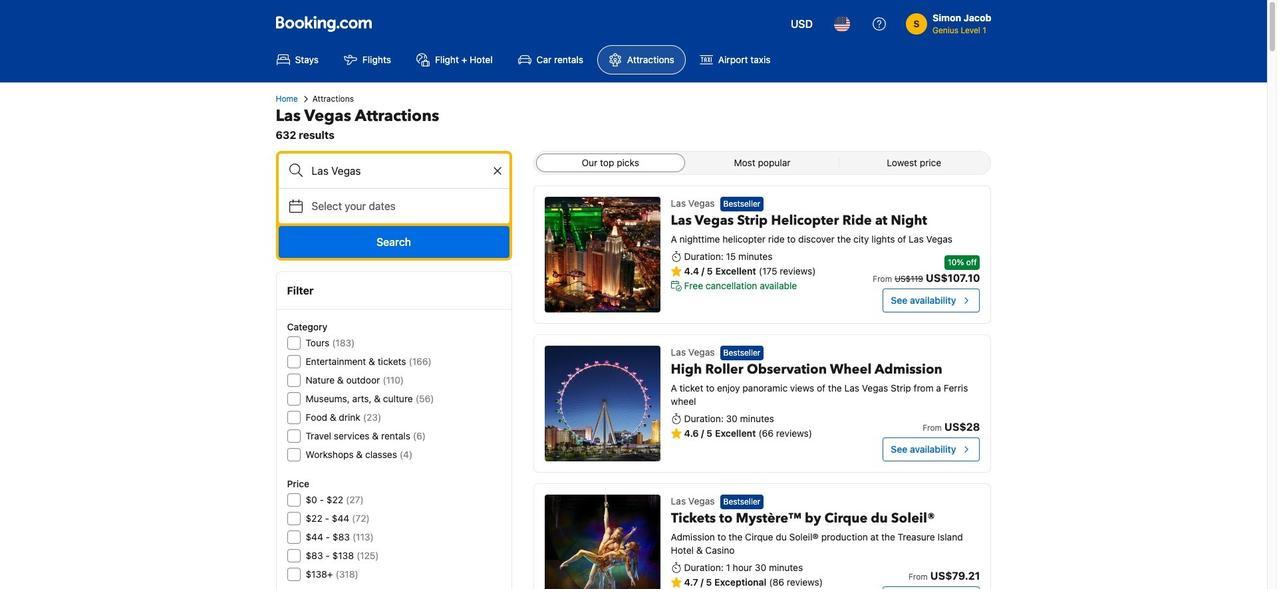 Task type: vqa. For each thing, say whether or not it's contained in the screenshot.
"Tickets to Mystère™ by Cirque du Soleil®" image
yes



Task type: describe. For each thing, give the bounding box(es) containing it.
high roller observation wheel admission image
[[545, 346, 660, 462]]

booking.com image
[[276, 16, 372, 32]]

Where are you going? search field
[[278, 154, 509, 188]]

las vegas strip helicopter ride at night image
[[545, 197, 660, 313]]



Task type: locate. For each thing, give the bounding box(es) containing it.
tickets to mystère™ by cirque du soleil® image
[[545, 495, 660, 589]]

your account menu simon jacob genius level 1 element
[[906, 11, 992, 37]]



